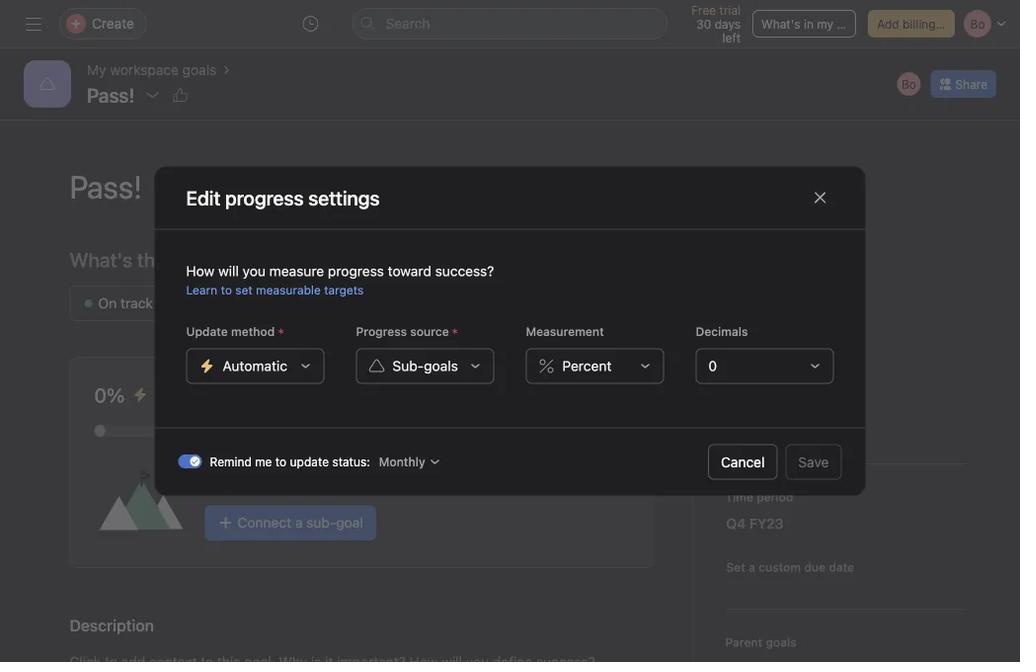 Task type: vqa. For each thing, say whether or not it's contained in the screenshot.
A
yes



Task type: locate. For each thing, give the bounding box(es) containing it.
days
[[715, 17, 741, 31]]

update
[[186, 325, 228, 338]]

0 vertical spatial sub-
[[191, 390, 217, 404]]

automatically
[[318, 470, 403, 486]]

off track button
[[263, 286, 361, 321]]

what's for what's in my trial?
[[762, 17, 801, 31]]

2 track from the left
[[316, 295, 348, 311]]

1 vertical spatial sub-
[[234, 470, 263, 486]]

connect
[[238, 514, 292, 531]]

1 horizontal spatial sub-
[[234, 470, 263, 486]]

1 vertical spatial what's
[[70, 248, 133, 271]]

use
[[205, 470, 230, 486]]

update
[[290, 455, 329, 469], [407, 470, 451, 486]]

1 vertical spatial update
[[407, 470, 451, 486]]

1 vertical spatial a
[[749, 560, 756, 574]]

1 required image from the left
[[275, 326, 287, 337]]

a
[[295, 514, 303, 531], [749, 560, 756, 574]]

required image for sub-goals
[[449, 326, 461, 337]]

due
[[805, 560, 826, 574]]

my workspace goals
[[87, 62, 217, 78]]

0 horizontal spatial what's
[[70, 248, 133, 271]]

to right me at the bottom
[[276, 455, 287, 469]]

1 horizontal spatial track
[[316, 295, 348, 311]]

percent
[[563, 358, 612, 374]]

off
[[292, 295, 312, 311]]

sub-
[[191, 390, 217, 404], [234, 470, 263, 486], [307, 514, 336, 531]]

decimals
[[696, 325, 749, 338]]

cancel
[[721, 454, 765, 470]]

to inside 'how will you measure progress toward success? learn to set measurable targets'
[[221, 283, 232, 297]]

my
[[87, 62, 106, 78]]

time period
[[726, 490, 794, 504]]

update down monthly
[[407, 470, 451, 486]]

switch
[[178, 455, 202, 468]]

connect a sub-goal button
[[205, 505, 376, 541]]

2 vertical spatial sub-
[[307, 514, 336, 531]]

measurement
[[526, 325, 605, 338]]

sub-goals
[[393, 358, 458, 374]]

0 vertical spatial update
[[290, 455, 329, 469]]

track for off track
[[316, 295, 348, 311]]

1 horizontal spatial required image
[[449, 326, 461, 337]]

what's the status?
[[70, 248, 236, 271]]

goals down "automatic" dropdown button
[[217, 390, 247, 404]]

on
[[98, 295, 117, 311]]

0 likes. click to like this task image
[[172, 87, 188, 103]]

update left the "status:"
[[290, 455, 329, 469]]

0 vertical spatial to
[[221, 283, 232, 297]]

search
[[386, 15, 430, 32]]

a right the connect
[[295, 514, 303, 531]]

sub- right no in the left of the page
[[191, 390, 217, 404]]

to down remind me to update status:
[[301, 470, 314, 486]]

description
[[70, 616, 154, 635]]

trial
[[720, 3, 741, 17]]

the status?
[[137, 248, 236, 271]]

1 horizontal spatial what's
[[762, 17, 801, 31]]

trial?
[[837, 17, 865, 31]]

what's in my trial?
[[762, 17, 865, 31]]

this
[[455, 470, 478, 486]]

0 horizontal spatial required image
[[275, 326, 287, 337]]

sub- right the connect
[[307, 514, 336, 531]]

accountable team
[[726, 373, 841, 389]]

parent
[[726, 635, 763, 649]]

sub- for use
[[234, 470, 263, 486]]

what's inside what's in my trial? button
[[762, 17, 801, 31]]

no
[[172, 390, 188, 404]]

0 horizontal spatial sub-
[[191, 390, 217, 404]]

method
[[231, 325, 275, 338]]

1 horizontal spatial update
[[407, 470, 451, 486]]

date
[[829, 560, 855, 574]]

0 button
[[696, 348, 835, 384]]

progress.
[[524, 470, 584, 486]]

monthly
[[379, 455, 426, 469]]

bo button
[[896, 70, 923, 98]]

0 horizontal spatial update
[[290, 455, 329, 469]]

track right "on" on the top left
[[121, 295, 153, 311]]

goals down remind me to update status:
[[263, 470, 298, 486]]

0 horizontal spatial to
[[221, 283, 232, 297]]

team
[[809, 373, 841, 389]]

no sub-goals connected
[[172, 390, 310, 404]]

edit progress settings dialog
[[155, 167, 866, 496]]

what's up "on" on the top left
[[70, 248, 133, 271]]

progress
[[328, 263, 384, 279]]

a right set on the bottom right of the page
[[749, 560, 756, 574]]

connect a sub-goal
[[238, 514, 364, 531]]

0 vertical spatial what's
[[762, 17, 801, 31]]

to
[[221, 283, 232, 297], [276, 455, 287, 469], [301, 470, 314, 486]]

2 horizontal spatial sub-
[[307, 514, 336, 531]]

what's
[[762, 17, 801, 31], [70, 248, 133, 271]]

my
[[818, 17, 834, 31]]

you
[[243, 263, 266, 279]]

1 track from the left
[[121, 295, 153, 311]]

0 horizontal spatial a
[[295, 514, 303, 531]]

bo
[[902, 77, 917, 91]]

sub- for no
[[191, 390, 217, 404]]

goals down source
[[424, 358, 458, 374]]

sub- down me at the bottom
[[234, 470, 263, 486]]

0 vertical spatial a
[[295, 514, 303, 531]]

0 horizontal spatial track
[[121, 295, 153, 311]]

goals up 0 likes. click to like this task image
[[183, 62, 217, 78]]

required image up sub-goals
[[449, 326, 461, 337]]

track right 'off'
[[316, 295, 348, 311]]

set
[[727, 560, 746, 574]]

how will you measure progress toward success? learn to set measurable targets
[[186, 263, 494, 297]]

1 vertical spatial to
[[276, 455, 287, 469]]

required image for automatic
[[275, 326, 287, 337]]

goals
[[183, 62, 217, 78], [424, 358, 458, 374], [217, 390, 247, 404], [263, 470, 298, 486], [766, 635, 797, 649]]

2 required image from the left
[[449, 326, 461, 337]]

0%
[[94, 383, 125, 407]]

track for on track
[[121, 295, 153, 311]]

what's left in
[[762, 17, 801, 31]]

track inside button
[[121, 295, 153, 311]]

1 horizontal spatial a
[[749, 560, 756, 574]]

at risk button
[[174, 286, 255, 321]]

required image down learn to set measurable targets link
[[275, 326, 287, 337]]

goal
[[336, 514, 364, 531]]

goals inside dropdown button
[[424, 358, 458, 374]]

required image
[[275, 326, 287, 337], [449, 326, 461, 337]]

to left "set"
[[221, 283, 232, 297]]

sub- inside button
[[307, 514, 336, 531]]

2 horizontal spatial to
[[301, 470, 314, 486]]

track inside button
[[316, 295, 348, 311]]



Task type: describe. For each thing, give the bounding box(es) containing it.
sub-
[[393, 358, 424, 374]]

parent goals
[[726, 635, 797, 649]]

my workspace goals link
[[87, 59, 217, 81]]

connected
[[251, 390, 310, 404]]

add billing info button
[[869, 10, 961, 38]]

close this dialog image
[[813, 190, 829, 206]]

billing
[[903, 17, 937, 31]]

left
[[723, 31, 741, 44]]

monthly button
[[374, 452, 446, 472]]

me
[[255, 455, 272, 469]]

will
[[218, 263, 239, 279]]

workspace
[[110, 62, 179, 78]]

at
[[202, 295, 216, 311]]

set a custom due date
[[727, 560, 855, 574]]

remind
[[210, 455, 252, 469]]

a for set
[[749, 560, 756, 574]]

goals right parent
[[766, 635, 797, 649]]

free
[[692, 3, 717, 17]]

2 vertical spatial to
[[301, 470, 314, 486]]

risk
[[220, 295, 243, 311]]

pass!
[[87, 83, 135, 106]]

a for connect
[[295, 514, 303, 531]]

0
[[709, 358, 718, 374]]

off track
[[292, 295, 348, 311]]

add billing info
[[878, 17, 961, 31]]

remind me to update status:
[[210, 455, 370, 469]]

add
[[878, 17, 900, 31]]

sub-goals button
[[356, 348, 495, 384]]

what's for what's the status?
[[70, 248, 133, 271]]

save button
[[786, 444, 843, 480]]

learn
[[186, 283, 218, 297]]

info
[[940, 17, 961, 31]]

measurable
[[256, 283, 321, 297]]

toward success?
[[388, 263, 494, 279]]

1 horizontal spatial to
[[276, 455, 287, 469]]

percent button
[[526, 348, 665, 384]]

free trial 30 days left
[[692, 3, 741, 44]]

automatic
[[223, 358, 288, 374]]

targets
[[324, 283, 364, 297]]

progress
[[356, 325, 407, 338]]

progress source
[[356, 325, 449, 338]]

progress settings
[[225, 186, 380, 209]]

period
[[757, 490, 794, 504]]

search list box
[[352, 8, 669, 40]]

goals for my workspace goals
[[183, 62, 217, 78]]

save
[[799, 454, 830, 470]]

switch inside edit progress settings dialog
[[178, 455, 202, 468]]

on track button
[[70, 286, 166, 321]]

in
[[804, 17, 814, 31]]

use sub-goals to automatically update this goal's progress.
[[205, 470, 584, 486]]

show options image
[[145, 87, 160, 103]]

Goal name text field
[[54, 151, 967, 222]]

goals for use sub-goals to automatically update this goal's progress.
[[263, 470, 298, 486]]

at risk
[[202, 295, 243, 311]]

on track
[[98, 295, 153, 311]]

goal's
[[482, 470, 520, 486]]

source
[[410, 325, 449, 338]]

cancel button
[[709, 444, 778, 480]]

automatic button
[[186, 348, 325, 384]]

learn to set measurable targets link
[[186, 283, 364, 297]]

share
[[956, 77, 988, 91]]

status:
[[332, 455, 370, 469]]

accountable
[[726, 373, 806, 389]]

edit progress settings
[[186, 186, 380, 209]]

goals for no sub-goals connected
[[217, 390, 247, 404]]

how
[[186, 263, 215, 279]]

30
[[697, 17, 712, 31]]

update inside edit progress settings dialog
[[290, 455, 329, 469]]

share button
[[931, 70, 997, 98]]

measure
[[270, 263, 324, 279]]

update method
[[186, 325, 275, 338]]

search button
[[352, 8, 669, 40]]



